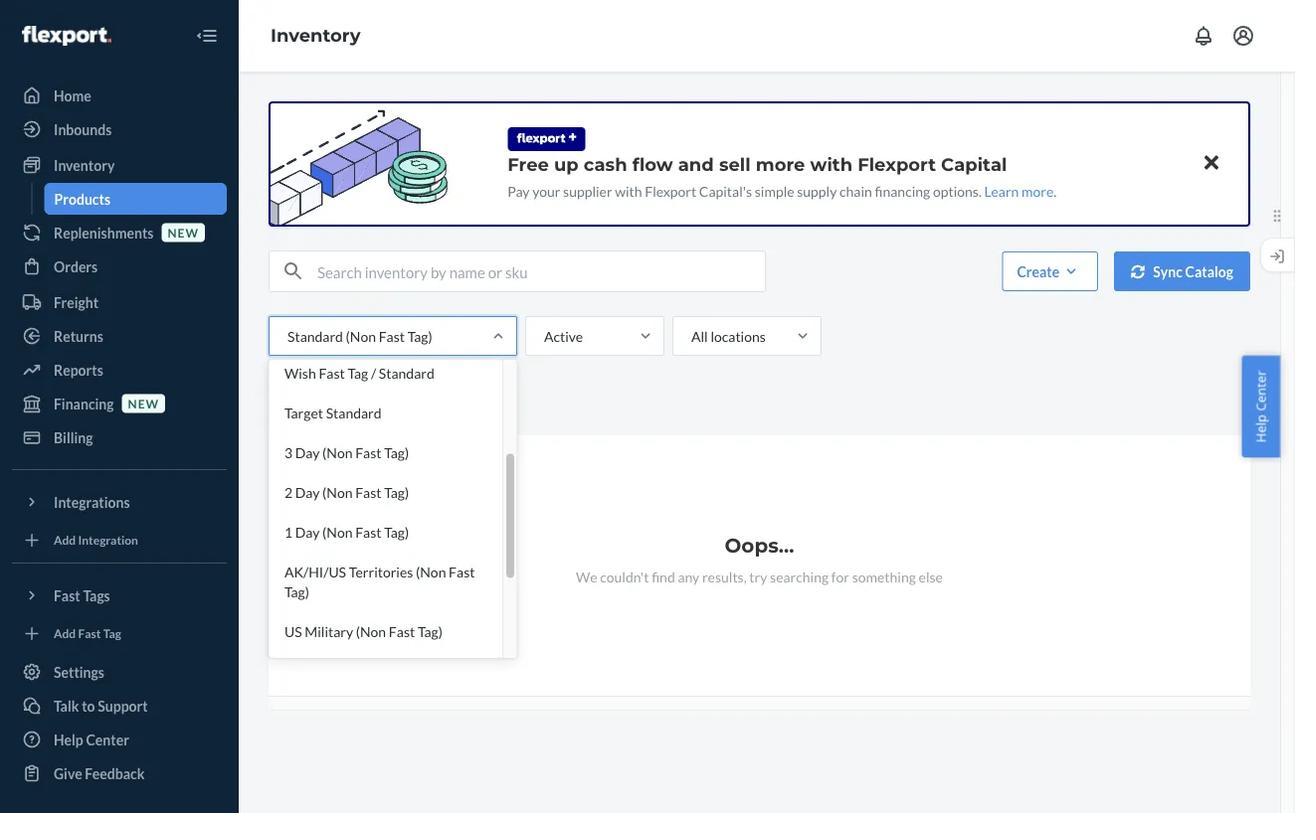Task type: locate. For each thing, give the bounding box(es) containing it.
tag) up 1 day (non fast tag)
[[384, 484, 409, 501]]

flexport down flow
[[645, 183, 697, 199]]

(non for ak/hi/us territories (non fast tag)
[[416, 564, 446, 581]]

1 vertical spatial tag
[[103, 627, 121, 641]]

home
[[54, 87, 91, 104]]

0 vertical spatial inventory
[[271, 25, 361, 46]]

flexport
[[858, 153, 936, 175], [645, 183, 697, 199]]

sell
[[719, 153, 751, 175]]

add fast tag
[[54, 627, 121, 641]]

billing link
[[12, 422, 227, 454]]

products down wish
[[281, 398, 336, 415]]

new for replenishments
[[168, 225, 199, 240]]

1 horizontal spatial flexport
[[858, 153, 936, 175]]

3 day (non fast tag)
[[285, 444, 409, 461]]

help
[[1252, 415, 1270, 443], [54, 732, 83, 749]]

0 horizontal spatial tag
[[103, 627, 121, 641]]

1 horizontal spatial tag
[[348, 365, 368, 382]]

1 vertical spatial day
[[295, 484, 320, 501]]

2 day from the top
[[295, 484, 320, 501]]

0 vertical spatial more
[[756, 153, 805, 175]]

(non down target standard
[[322, 444, 353, 461]]

sync alt image
[[1131, 265, 1145, 279]]

worldwide
[[285, 663, 353, 680]]

tag down fast tags dropdown button
[[103, 627, 121, 641]]

fast tags
[[54, 588, 110, 604]]

0 vertical spatial products
[[54, 191, 111, 207]]

up
[[554, 153, 579, 175]]

1 vertical spatial standard
[[379, 365, 435, 382]]

fast
[[379, 328, 405, 345], [319, 365, 345, 382], [355, 444, 382, 461], [355, 484, 382, 501], [355, 524, 382, 541], [449, 564, 475, 581], [54, 588, 80, 604], [389, 623, 415, 640], [78, 627, 101, 641]]

inventory link
[[271, 25, 361, 46], [12, 149, 227, 181]]

tag) up wish fast tag / standard
[[408, 328, 432, 345]]

1 horizontal spatial inventory
[[271, 25, 361, 46]]

freight
[[54, 294, 99, 311]]

fast up wish fast tag / standard
[[379, 328, 405, 345]]

(non up 1 day (non fast tag)
[[322, 484, 353, 501]]

1 horizontal spatial help center
[[1252, 371, 1270, 443]]

help center button
[[1242, 356, 1280, 458]]

tag) up delivered
[[418, 623, 443, 640]]

day for 2
[[295, 484, 320, 501]]

bundles
[[360, 398, 409, 415]]

supply
[[797, 183, 837, 199]]

3 day from the top
[[295, 524, 320, 541]]

products up replenishments
[[54, 191, 111, 207]]

free up cash flow and sell more with flexport capital pay your supplier with flexport capital's simple supply chain financing options. learn more .
[[508, 153, 1057, 199]]

tag) down bundles
[[384, 444, 409, 461]]

1 vertical spatial products
[[281, 398, 336, 415]]

(non down 2 day (non fast tag)
[[322, 524, 353, 541]]

standard down wish fast tag / standard
[[326, 404, 382, 421]]

2 vertical spatial day
[[295, 524, 320, 541]]

with
[[810, 153, 853, 175], [615, 183, 642, 199]]

1 vertical spatial new
[[128, 396, 159, 411]]

0 vertical spatial center
[[1252, 371, 1270, 412]]

0 vertical spatial help
[[1252, 415, 1270, 443]]

tag for add
[[103, 627, 121, 641]]

0 vertical spatial add
[[54, 533, 76, 548]]

territories
[[349, 564, 413, 581]]

new down reports link
[[128, 396, 159, 411]]

help center
[[1252, 371, 1270, 443], [54, 732, 129, 749]]

home link
[[12, 80, 227, 111]]

fast right wish
[[319, 365, 345, 382]]

standard right /
[[379, 365, 435, 382]]

tag) for ak/hi/us territories (non fast tag)
[[285, 584, 309, 600]]

1 vertical spatial flexport
[[645, 183, 697, 199]]

tag left /
[[348, 365, 368, 382]]

1 horizontal spatial with
[[810, 153, 853, 175]]

tag) up territories at the bottom left
[[384, 524, 409, 541]]

1 horizontal spatial help
[[1252, 415, 1270, 443]]

standard up wish
[[288, 328, 343, 345]]

flexport up financing
[[858, 153, 936, 175]]

locations
[[711, 328, 766, 345]]

tag for wish
[[348, 365, 368, 382]]

billing
[[54, 429, 93, 446]]

0 vertical spatial tag
[[348, 365, 368, 382]]

fast up 2 day (non fast tag)
[[355, 444, 382, 461]]

settings
[[54, 664, 104, 681]]

0 horizontal spatial more
[[756, 153, 805, 175]]

tag
[[348, 365, 368, 382], [103, 627, 121, 641]]

0 horizontal spatial flexport
[[645, 183, 697, 199]]

products
[[54, 191, 111, 207], [281, 398, 336, 415]]

0 horizontal spatial inventory
[[54, 157, 115, 174]]

your
[[532, 183, 561, 199]]

help center inside button
[[1252, 371, 1270, 443]]

any
[[678, 569, 700, 586]]

add for add integration
[[54, 533, 76, 548]]

1 horizontal spatial center
[[1252, 371, 1270, 412]]

integrations
[[54, 494, 130, 511]]

with up supply
[[810, 153, 853, 175]]

day right 1
[[295, 524, 320, 541]]

1 horizontal spatial inventory link
[[271, 25, 361, 46]]

0 vertical spatial day
[[295, 444, 320, 461]]

1 vertical spatial inventory
[[54, 157, 115, 174]]

(non up partner
[[356, 623, 386, 640]]

day for 3
[[295, 444, 320, 461]]

add up settings
[[54, 627, 76, 641]]

more
[[756, 153, 805, 175], [1022, 183, 1054, 199]]

day right 3
[[295, 444, 320, 461]]

0 horizontal spatial new
[[128, 396, 159, 411]]

(non up wish fast tag / standard
[[346, 328, 376, 345]]

reports
[[54, 362, 103, 379]]

(non inside ak/hi/us territories (non fast tag)
[[416, 564, 446, 581]]

sync
[[1153, 263, 1183, 280]]

0 vertical spatial standard
[[288, 328, 343, 345]]

0 horizontal spatial center
[[86, 732, 129, 749]]

1 vertical spatial add
[[54, 627, 76, 641]]

standard
[[288, 328, 343, 345], [379, 365, 435, 382], [326, 404, 382, 421]]

couldn't
[[600, 569, 649, 586]]

0 vertical spatial inventory link
[[271, 25, 361, 46]]

tag) down ak/hi/us
[[285, 584, 309, 600]]

new
[[168, 225, 199, 240], [128, 396, 159, 411]]

new down products link
[[168, 225, 199, 240]]

1 day from the top
[[295, 444, 320, 461]]

supplier
[[563, 183, 612, 199]]

Search inventory by name or sku text field
[[317, 252, 765, 292]]

1 vertical spatial with
[[615, 183, 642, 199]]

0 vertical spatial flexport
[[858, 153, 936, 175]]

day
[[295, 444, 320, 461], [295, 484, 320, 501], [295, 524, 320, 541]]

try
[[750, 569, 767, 586]]

fast left tags
[[54, 588, 80, 604]]

flow
[[632, 153, 673, 175]]

reports link
[[12, 354, 227, 386]]

open account menu image
[[1232, 24, 1256, 48]]

1 vertical spatial more
[[1022, 183, 1054, 199]]

1 vertical spatial inventory link
[[12, 149, 227, 181]]

0 vertical spatial new
[[168, 225, 199, 240]]

tag)
[[408, 328, 432, 345], [384, 444, 409, 461], [384, 484, 409, 501], [384, 524, 409, 541], [285, 584, 309, 600], [418, 623, 443, 640]]

support
[[98, 698, 148, 715]]

returns
[[54, 328, 103, 345]]

more up simple
[[756, 153, 805, 175]]

talk to support button
[[12, 690, 227, 722]]

tag) inside ak/hi/us territories (non fast tag)
[[285, 584, 309, 600]]

1 add from the top
[[54, 533, 76, 548]]

(non
[[346, 328, 376, 345], [322, 444, 353, 461], [322, 484, 353, 501], [322, 524, 353, 541], [416, 564, 446, 581], [356, 623, 386, 640]]

add left integration on the left bottom
[[54, 533, 76, 548]]

fast right territories at the bottom left
[[449, 564, 475, 581]]

(non for 1 day (non fast tag)
[[322, 524, 353, 541]]

(non right territories at the bottom left
[[416, 564, 446, 581]]

fast inside dropdown button
[[54, 588, 80, 604]]

help inside help center link
[[54, 732, 83, 749]]

1 vertical spatial help
[[54, 732, 83, 749]]

2 add from the top
[[54, 627, 76, 641]]

(non for 2 day (non fast tag)
[[322, 484, 353, 501]]

financing
[[875, 183, 930, 199]]

fast up territories at the bottom left
[[355, 524, 382, 541]]

0 horizontal spatial help center
[[54, 732, 129, 749]]

products link
[[44, 183, 227, 215]]

0 horizontal spatial help
[[54, 732, 83, 749]]

with down cash on the top left of page
[[615, 183, 642, 199]]

duty
[[285, 683, 315, 700]]

learn more link
[[985, 183, 1054, 199]]

0 vertical spatial help center
[[1252, 371, 1270, 443]]

center inside button
[[1252, 371, 1270, 412]]

integrations button
[[12, 487, 227, 518]]

flexport logo image
[[22, 26, 111, 46]]

all
[[691, 328, 708, 345]]

1 horizontal spatial new
[[168, 225, 199, 240]]

0 vertical spatial with
[[810, 153, 853, 175]]

0 horizontal spatial inventory link
[[12, 149, 227, 181]]

close image
[[1205, 151, 1219, 175]]

day right 2
[[295, 484, 320, 501]]

more right learn
[[1022, 183, 1054, 199]]



Task type: vqa. For each thing, say whether or not it's contained in the screenshot.
WALMART'S
no



Task type: describe. For each thing, give the bounding box(es) containing it.
1 horizontal spatial products
[[281, 398, 336, 415]]

day for 1
[[295, 524, 320, 541]]

worldwide partner delivered duty paid
[[285, 663, 465, 700]]

partner
[[355, 663, 402, 680]]

create
[[1017, 263, 1060, 280]]

standard (non fast tag)
[[288, 328, 432, 345]]

target
[[285, 404, 323, 421]]

us
[[285, 623, 302, 640]]

catalog
[[1186, 263, 1234, 280]]

simple
[[755, 183, 795, 199]]

0 horizontal spatial products
[[54, 191, 111, 207]]

open notifications image
[[1192, 24, 1216, 48]]

1 day (non fast tag)
[[285, 524, 409, 541]]

for
[[832, 569, 850, 586]]

to
[[82, 698, 95, 715]]

capital
[[941, 153, 1007, 175]]

(non for us military (non fast tag)
[[356, 623, 386, 640]]

new for financing
[[128, 396, 159, 411]]

3
[[285, 444, 293, 461]]

us military (non fast tag)
[[285, 623, 443, 640]]

tag) for 3 day (non fast tag)
[[384, 444, 409, 461]]

create button
[[1002, 252, 1099, 292]]

financing
[[54, 395, 114, 412]]

1 vertical spatial center
[[86, 732, 129, 749]]

give
[[54, 766, 82, 783]]

inbounds link
[[12, 113, 227, 145]]

chain
[[840, 183, 872, 199]]

all locations
[[691, 328, 766, 345]]

.
[[1054, 183, 1057, 199]]

integration
[[78, 533, 138, 548]]

/
[[371, 365, 376, 382]]

2
[[285, 484, 293, 501]]

oops...
[[725, 534, 795, 558]]

close navigation image
[[195, 24, 219, 48]]

add integration
[[54, 533, 138, 548]]

give feedback button
[[12, 758, 227, 790]]

orders link
[[12, 251, 227, 283]]

capital's
[[699, 183, 752, 199]]

1
[[285, 524, 293, 541]]

active
[[544, 328, 583, 345]]

options.
[[933, 183, 982, 199]]

wish fast tag / standard
[[285, 365, 435, 382]]

1 vertical spatial help center
[[54, 732, 129, 749]]

tags
[[83, 588, 110, 604]]

fast up partner
[[389, 623, 415, 640]]

military
[[305, 623, 353, 640]]

give feedback
[[54, 766, 145, 783]]

wish
[[285, 365, 316, 382]]

talk to support
[[54, 698, 148, 715]]

settings link
[[12, 657, 227, 689]]

add integration link
[[12, 526, 227, 555]]

ak/hi/us territories (non fast tag)
[[285, 564, 475, 600]]

and
[[678, 153, 714, 175]]

sync catalog button
[[1115, 252, 1251, 292]]

target standard
[[285, 404, 382, 421]]

free
[[508, 153, 549, 175]]

add fast tag link
[[12, 620, 227, 649]]

help inside help center button
[[1252, 415, 1270, 443]]

returns link
[[12, 320, 227, 352]]

fast inside ak/hi/us territories (non fast tag)
[[449, 564, 475, 581]]

add for add fast tag
[[54, 627, 76, 641]]

tag) for 2 day (non fast tag)
[[384, 484, 409, 501]]

replenishments
[[54, 224, 154, 241]]

feedback
[[85, 766, 145, 783]]

results,
[[702, 569, 747, 586]]

(non for 3 day (non fast tag)
[[322, 444, 353, 461]]

delivered
[[405, 663, 465, 680]]

learn
[[985, 183, 1019, 199]]

0 horizontal spatial with
[[615, 183, 642, 199]]

we couldn't find any results, try searching for something else
[[576, 569, 943, 586]]

2 day (non fast tag)
[[285, 484, 409, 501]]

tag) for 1 day (non fast tag)
[[384, 524, 409, 541]]

freight link
[[12, 287, 227, 318]]

something
[[852, 569, 916, 586]]

fast down 3 day (non fast tag)
[[355, 484, 382, 501]]

help center link
[[12, 724, 227, 756]]

inbounds
[[54, 121, 112, 138]]

1 horizontal spatial more
[[1022, 183, 1054, 199]]

orders
[[54, 258, 98, 275]]

talk
[[54, 698, 79, 715]]

find
[[652, 569, 675, 586]]

pay
[[508, 183, 530, 199]]

fast down tags
[[78, 627, 101, 641]]

cash
[[584, 153, 627, 175]]

searching
[[770, 569, 829, 586]]

tag) for us military (non fast tag)
[[418, 623, 443, 640]]

fast tags button
[[12, 580, 227, 612]]

we
[[576, 569, 597, 586]]

ak/hi/us
[[285, 564, 346, 581]]

sync catalog
[[1153, 263, 1234, 280]]

paid
[[318, 683, 344, 700]]

2 vertical spatial standard
[[326, 404, 382, 421]]



